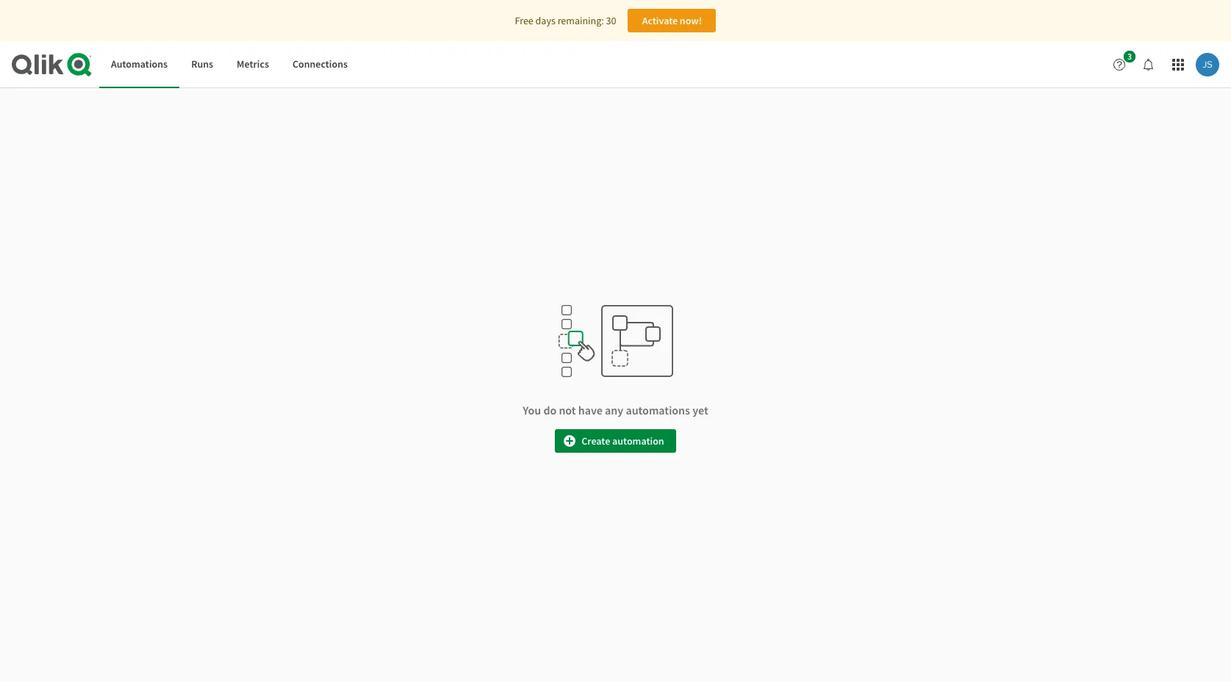 Task type: vqa. For each thing, say whether or not it's contained in the screenshot.
3 DROPDOWN BUTTON
yes



Task type: describe. For each thing, give the bounding box(es) containing it.
connections button
[[281, 41, 359, 88]]

now!
[[680, 14, 702, 27]]

automations
[[111, 58, 168, 71]]

jacob simon image
[[1196, 53, 1219, 76]]

connections
[[292, 58, 348, 71]]

create automation button
[[555, 429, 676, 453]]

remaining:
[[558, 14, 604, 27]]

days
[[536, 14, 556, 27]]

activate now!
[[642, 14, 702, 27]]

activate now! link
[[628, 9, 716, 32]]

have
[[578, 403, 603, 417]]

you do not have any automations yet
[[523, 403, 708, 417]]

tab list containing automations
[[99, 41, 359, 88]]



Task type: locate. For each thing, give the bounding box(es) containing it.
any
[[605, 403, 623, 417]]

3 button
[[1108, 51, 1140, 76]]

automations button
[[99, 41, 179, 88]]

3
[[1127, 51, 1132, 62]]

metrics button
[[225, 41, 281, 88]]

automation
[[612, 434, 664, 448]]

free
[[515, 14, 533, 27]]

you
[[523, 403, 541, 417]]

create
[[582, 434, 610, 448]]

automations
[[626, 403, 690, 417]]

runs button
[[179, 41, 225, 88]]

tab list
[[99, 41, 359, 88]]

yet
[[693, 403, 708, 417]]

free days remaining: 30
[[515, 14, 616, 27]]

runs
[[191, 58, 213, 71]]

activate
[[642, 14, 678, 27]]

create automation
[[582, 434, 664, 448]]

30
[[606, 14, 616, 27]]

metrics
[[237, 58, 269, 71]]

do
[[543, 403, 557, 417]]

not
[[559, 403, 576, 417]]



